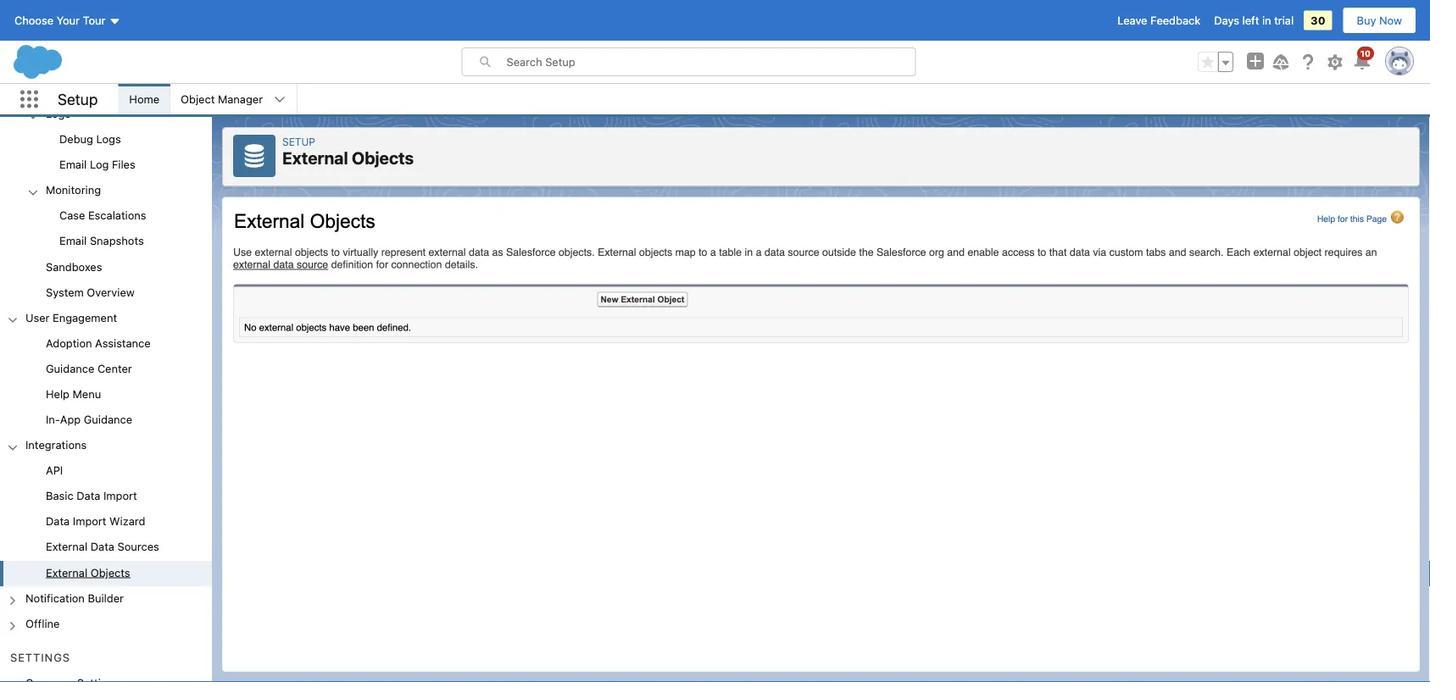 Task type: vqa. For each thing, say whether or not it's contained in the screenshot.
topmost Rules
no



Task type: describe. For each thing, give the bounding box(es) containing it.
files
[[112, 159, 135, 171]]

settings
[[10, 652, 70, 665]]

assistance
[[95, 337, 151, 350]]

0 horizontal spatial logs
[[46, 108, 71, 120]]

group for logs
[[0, 128, 212, 179]]

setup link
[[282, 136, 315, 148]]

data import wizard link
[[46, 515, 145, 531]]

1 vertical spatial import
[[73, 515, 106, 528]]

notification builder
[[25, 592, 124, 605]]

object
[[181, 93, 215, 106]]

data import wizard
[[46, 515, 145, 528]]

snapshots
[[90, 235, 144, 248]]

monitoring link
[[46, 184, 101, 199]]

debug logs
[[59, 133, 121, 146]]

setup external objects
[[282, 136, 414, 168]]

in
[[1262, 14, 1271, 27]]

now
[[1379, 14, 1402, 27]]

email snapshots
[[59, 235, 144, 248]]

choose your tour
[[14, 14, 106, 27]]

guidance inside 'link'
[[46, 363, 94, 375]]

external objects link
[[46, 566, 130, 582]]

trial
[[1274, 14, 1294, 27]]

email log files
[[59, 159, 135, 171]]

data for external
[[90, 541, 114, 554]]

external data sources link
[[46, 541, 159, 556]]

days left in trial
[[1214, 14, 1294, 27]]

help menu link
[[46, 388, 101, 403]]

api link
[[46, 465, 63, 480]]

builder
[[88, 592, 124, 605]]

1 vertical spatial guidance
[[84, 414, 132, 426]]

import inside 'link'
[[103, 490, 137, 503]]

menu
[[73, 388, 101, 401]]

guidance center
[[46, 363, 132, 375]]

in-app guidance link
[[46, 414, 132, 429]]

1 vertical spatial data
[[46, 515, 70, 528]]

case escalations
[[59, 210, 146, 222]]

email snapshots link
[[59, 235, 144, 250]]

integrations
[[25, 439, 87, 452]]

leave
[[1118, 14, 1147, 27]]

engagement
[[53, 312, 117, 324]]

offline
[[25, 617, 60, 630]]

group containing logs
[[0, 0, 212, 306]]

group for integrations
[[0, 459, 212, 587]]

adoption
[[46, 337, 92, 350]]

email for email log files
[[59, 159, 87, 171]]

guidance center link
[[46, 363, 132, 378]]

group for user engagement
[[0, 332, 212, 434]]

help menu
[[46, 388, 101, 401]]

overview
[[87, 286, 135, 299]]

object manager
[[181, 93, 263, 106]]

basic
[[46, 490, 73, 503]]

Search Setup text field
[[507, 48, 915, 75]]

basic data import link
[[46, 490, 137, 505]]

user engagement tree item
[[0, 306, 212, 434]]

sandboxes
[[46, 261, 102, 273]]

adoption assistance
[[46, 337, 151, 350]]

external for external objects
[[46, 566, 87, 579]]

in-app guidance
[[46, 414, 132, 426]]

sandboxes link
[[46, 261, 102, 276]]

center
[[97, 363, 132, 375]]

feedback
[[1150, 14, 1201, 27]]

external objects
[[46, 566, 130, 579]]

data for basic
[[76, 490, 100, 503]]

user
[[25, 312, 50, 324]]

integrations link
[[25, 439, 87, 454]]

debug
[[59, 133, 93, 146]]

buy now button
[[1342, 7, 1417, 34]]

monitoring tree item
[[0, 179, 212, 255]]

logs tree item
[[0, 102, 212, 179]]

choose
[[14, 14, 53, 27]]



Task type: locate. For each thing, give the bounding box(es) containing it.
external data sources
[[46, 541, 159, 554]]

external down setup link
[[282, 148, 348, 168]]

notification builder link
[[25, 592, 124, 607]]

email inside email log files link
[[59, 159, 87, 171]]

group for monitoring
[[0, 204, 212, 255]]

0 vertical spatial guidance
[[46, 363, 94, 375]]

case
[[59, 210, 85, 222]]

sources
[[117, 541, 159, 554]]

notification
[[25, 592, 85, 605]]

email inside email snapshots link
[[59, 235, 87, 248]]

0 vertical spatial external
[[282, 148, 348, 168]]

offline link
[[25, 617, 60, 633]]

1 horizontal spatial logs
[[96, 133, 121, 146]]

data
[[76, 490, 100, 503], [46, 515, 70, 528], [90, 541, 114, 554]]

buy now
[[1357, 14, 1402, 27]]

objects inside external objects link
[[90, 566, 130, 579]]

basic data import
[[46, 490, 137, 503]]

30
[[1311, 14, 1325, 27]]

objects inside "setup external objects"
[[352, 148, 414, 168]]

0 vertical spatial objects
[[352, 148, 414, 168]]

email log files link
[[59, 159, 135, 174]]

2 vertical spatial external
[[46, 566, 87, 579]]

external
[[282, 148, 348, 168], [46, 541, 87, 554], [46, 566, 87, 579]]

1 horizontal spatial objects
[[352, 148, 414, 168]]

0 vertical spatial email
[[59, 159, 87, 171]]

import
[[103, 490, 137, 503], [73, 515, 106, 528]]

group containing case escalations
[[0, 204, 212, 255]]

api
[[46, 465, 63, 477]]

2 email from the top
[[59, 235, 87, 248]]

10
[[1360, 48, 1371, 58]]

0 vertical spatial data
[[76, 490, 100, 503]]

email up monitoring
[[59, 159, 87, 171]]

2 vertical spatial data
[[90, 541, 114, 554]]

object manager link
[[170, 84, 273, 114]]

data down data import wizard link
[[90, 541, 114, 554]]

1 vertical spatial objects
[[90, 566, 130, 579]]

integrations tree item
[[0, 434, 212, 587]]

in-
[[46, 414, 60, 426]]

guidance
[[46, 363, 94, 375], [84, 414, 132, 426]]

1 vertical spatial setup
[[282, 136, 315, 148]]

days
[[1214, 14, 1239, 27]]

import down basic data import 'link'
[[73, 515, 106, 528]]

debug logs link
[[59, 133, 121, 148]]

wizard
[[109, 515, 145, 528]]

system
[[46, 286, 84, 299]]

0 horizontal spatial setup
[[58, 90, 98, 108]]

logs up log
[[96, 133, 121, 146]]

tour
[[83, 14, 106, 27]]

external up 'external objects'
[[46, 541, 87, 554]]

1 vertical spatial email
[[59, 235, 87, 248]]

external for external data sources
[[46, 541, 87, 554]]

leave feedback
[[1118, 14, 1201, 27]]

logs up the debug
[[46, 108, 71, 120]]

guidance down adoption
[[46, 363, 94, 375]]

0 horizontal spatial objects
[[90, 566, 130, 579]]

group
[[0, 0, 212, 306], [1198, 52, 1233, 72], [0, 128, 212, 179], [0, 204, 212, 255], [0, 332, 212, 434], [0, 459, 212, 587]]

1 vertical spatial external
[[46, 541, 87, 554]]

external inside "setup external objects"
[[282, 148, 348, 168]]

0 vertical spatial import
[[103, 490, 137, 503]]

your
[[57, 14, 80, 27]]

left
[[1242, 14, 1259, 27]]

guidance down menu
[[84, 414, 132, 426]]

1 vertical spatial logs
[[96, 133, 121, 146]]

app
[[60, 414, 81, 426]]

setup for setup external objects
[[282, 136, 315, 148]]

user engagement
[[25, 312, 117, 324]]

home
[[129, 93, 159, 106]]

external inside tree item
[[46, 566, 87, 579]]

group containing debug logs
[[0, 128, 212, 179]]

email
[[59, 159, 87, 171], [59, 235, 87, 248]]

data inside 'link'
[[76, 490, 100, 503]]

adoption assistance link
[[46, 337, 151, 352]]

group containing api
[[0, 459, 212, 587]]

1 email from the top
[[59, 159, 87, 171]]

setup for setup
[[58, 90, 98, 108]]

logs
[[46, 108, 71, 120], [96, 133, 121, 146]]

external up "notification builder" on the left
[[46, 566, 87, 579]]

logs link
[[46, 108, 71, 123]]

email for email snapshots
[[59, 235, 87, 248]]

leave feedback link
[[1118, 14, 1201, 27]]

escalations
[[88, 210, 146, 222]]

help
[[46, 388, 70, 401]]

choose your tour button
[[14, 7, 122, 34]]

10 button
[[1352, 47, 1374, 72]]

home link
[[119, 84, 170, 114]]

data down basic
[[46, 515, 70, 528]]

buy
[[1357, 14, 1376, 27]]

log
[[90, 159, 109, 171]]

setup inside "setup external objects"
[[282, 136, 315, 148]]

data up 'data import wizard' in the left of the page
[[76, 490, 100, 503]]

manager
[[218, 93, 263, 106]]

import up wizard
[[103, 490, 137, 503]]

group containing adoption assistance
[[0, 332, 212, 434]]

setup
[[58, 90, 98, 108], [282, 136, 315, 148]]

monitoring
[[46, 184, 101, 197]]

1 horizontal spatial setup
[[282, 136, 315, 148]]

case escalations link
[[59, 210, 146, 225]]

user engagement link
[[25, 312, 117, 327]]

email down case
[[59, 235, 87, 248]]

external objects tree item
[[0, 561, 212, 587]]

0 vertical spatial setup
[[58, 90, 98, 108]]

system overview
[[46, 286, 135, 299]]

system overview link
[[46, 286, 135, 301]]

objects
[[352, 148, 414, 168], [90, 566, 130, 579]]

0 vertical spatial logs
[[46, 108, 71, 120]]



